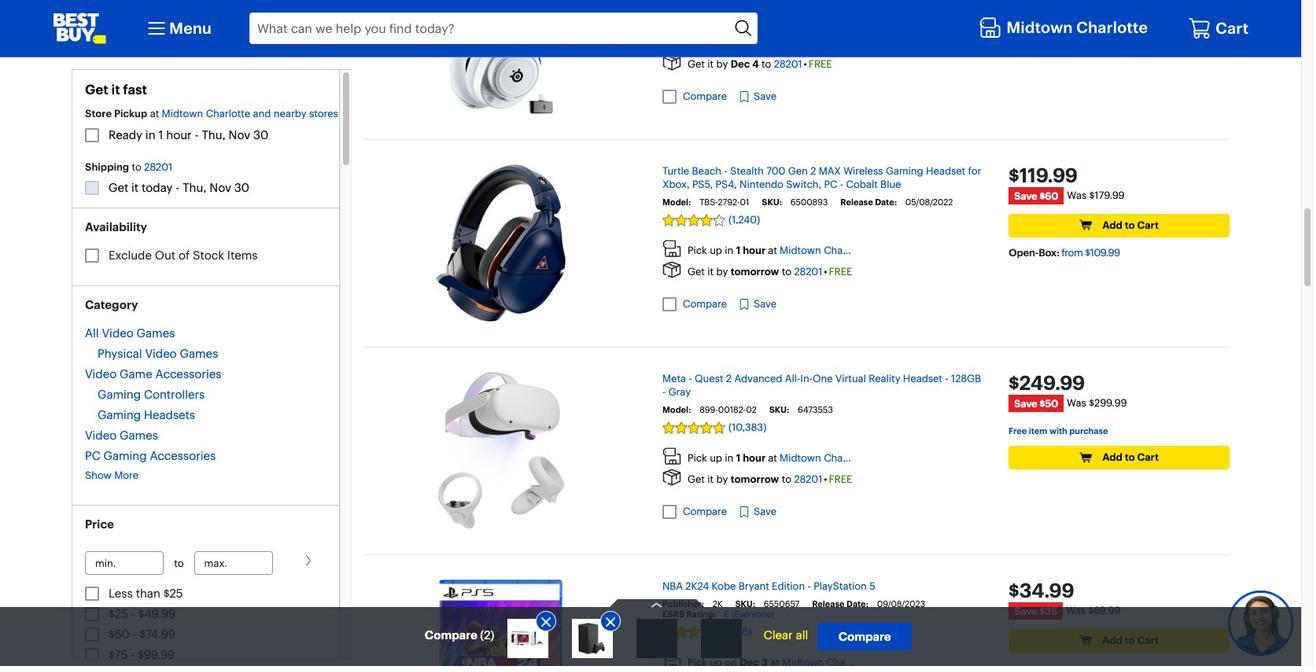 Task type: locate. For each thing, give the bounding box(es) containing it.
2 pick up in 1 hour at midtown charlotte from the top
[[688, 452, 869, 464]]

free
[[809, 58, 833, 70], [829, 265, 853, 278], [829, 473, 853, 486]]

1 horizontal spatial $25
[[164, 586, 183, 601]]

tomorrow
[[731, 265, 780, 278], [731, 473, 780, 486]]

1 tomorrow from the top
[[731, 265, 780, 278]]

2 vertical spatial was
[[1067, 605, 1086, 617]]

1 by from the top
[[717, 58, 728, 70]]

0 vertical spatial get it by tomorrow to 28201 • free
[[688, 265, 853, 278]]

headset right reality
[[904, 372, 943, 385]]

0 vertical spatial 28201 button
[[774, 58, 803, 70]]

)
[[491, 628, 495, 643]]

2 add to cart from the top
[[1103, 219, 1160, 231]]

$249.99
[[1009, 371, 1086, 395]]

0 vertical spatial $50
[[1040, 397, 1059, 410]]

all video games physical video games video game accessories gaming controllers gaming headsets video games pc gaming accessories show more
[[85, 326, 222, 482]]

3 pick from the top
[[688, 452, 708, 464]]

to
[[1126, 11, 1136, 23], [762, 58, 772, 70], [132, 160, 142, 173], [1126, 219, 1136, 231], [782, 265, 792, 278], [1126, 451, 1136, 464], [782, 473, 792, 486], [174, 557, 184, 570], [1126, 634, 1136, 647]]

nov down ready in 1 hour - thu, nov 30
[[210, 180, 231, 195]]

pick
[[688, 36, 708, 49], [688, 244, 708, 256], [688, 452, 708, 464]]

gaming
[[886, 164, 924, 177], [98, 387, 141, 402], [98, 408, 141, 423], [103, 449, 147, 464]]

save button
[[739, 89, 777, 105], [739, 297, 777, 313], [739, 505, 777, 520]]

model: down the xbox,
[[663, 197, 692, 208]]

• for 2
[[825, 265, 828, 278]]

save left $60
[[1015, 189, 1038, 202]]

video down physical
[[85, 367, 117, 382]]

games up physical video games "link"
[[137, 326, 175, 341]]

1 vertical spatial compare checkbox
[[663, 505, 677, 519]]

playstation
[[814, 580, 867, 593]]

pick up in 1 hour at midtown charlotte for (1,240)
[[688, 244, 869, 256]]

get it by tomorrow to 28201 • free for (1,240)
[[688, 265, 853, 278]]

pc down max
[[825, 178, 838, 190]]

2 vertical spatial 28201 button
[[795, 473, 823, 486]]

wireless
[[844, 164, 884, 177]]

add to cart
[[1103, 11, 1160, 23], [1103, 219, 1160, 231], [1103, 451, 1160, 464], [1103, 634, 1160, 647]]

2 add from the top
[[1103, 219, 1123, 231]]

0 vertical spatial model:
[[663, 197, 692, 208]]

pick up in 1 hour at midtown charlotte down (1,240)
[[688, 244, 869, 256]]

1 vertical spatial 30
[[234, 180, 250, 195]]

0 vertical spatial 2
[[811, 164, 817, 177]]

3 add from the top
[[1103, 451, 1123, 464]]

28201 button right the 4
[[774, 58, 803, 70]]

video up video game accessories link
[[145, 346, 177, 361]]

model: for -
[[663, 404, 692, 415]]

$74.99
[[140, 627, 176, 642]]

1 horizontal spatial pc
[[825, 178, 838, 190]]

box:
[[1039, 246, 1060, 259]]

free for max
[[829, 265, 853, 278]]

0 vertical spatial pick up in 1 hour at midtown charlotte
[[688, 244, 869, 256]]

0 vertical spatial •
[[804, 58, 808, 70]]

add to cart down purchase
[[1103, 451, 1160, 464]]

28201 down (10,383) link
[[795, 473, 823, 486]]

save left $35
[[1015, 605, 1038, 618]]

e (everyone)
[[725, 609, 775, 620]]

headset inside meta - quest 2 advanced all-in-one virtual reality headset - 128gb - gray
[[904, 372, 943, 385]]

exclude out of stock items link
[[109, 248, 258, 263]]

1 down '(10,383)'
[[737, 452, 741, 464]]

- right the today
[[176, 180, 180, 195]]

1 vertical spatial midtown charlotte button
[[780, 452, 869, 464]]

28201
[[774, 58, 803, 70], [144, 160, 173, 173], [795, 265, 823, 278], [795, 473, 823, 486]]

cart icon image
[[1189, 17, 1212, 40]]

1 vertical spatial 28201 button
[[795, 265, 823, 278]]

in down '(10,383)'
[[725, 452, 734, 464]]

Compare checkbox
[[663, 90, 677, 104], [663, 505, 677, 519]]

by down 899-00182-02
[[717, 473, 728, 486]]

1 vertical spatial by
[[717, 265, 728, 278]]

model: down gray
[[663, 404, 692, 415]]

1 vertical spatial save button
[[739, 297, 777, 313]]

save down get it by dec 4 to 28201 • free
[[754, 90, 777, 103]]

pick up in 1 hour at midtown charlotte down '(10,383)'
[[688, 452, 869, 464]]

1 vertical spatial headset
[[904, 372, 943, 385]]

from $109.99
[[1062, 246, 1121, 259]]

3 add to cart from the top
[[1103, 451, 1160, 464]]

30 up items
[[234, 180, 250, 195]]

nov down midtown charlotte and nearby stores button
[[229, 127, 250, 142]]

1 compare checkbox from the top
[[663, 90, 677, 104]]

by for quest
[[717, 473, 728, 486]]

1 horizontal spatial 2
[[727, 372, 732, 385]]

28201 right the 4
[[774, 58, 803, 70]]

tomorrow down '(10,383)'
[[731, 473, 780, 486]]

0 vertical spatial thu,
[[202, 127, 226, 142]]

(481)
[[729, 6, 752, 18]]

Compare checkbox
[[663, 297, 677, 312]]

xbox,
[[663, 178, 690, 190]]

0 vertical spatial $25
[[164, 586, 183, 601]]

all video games link
[[85, 326, 218, 341]]

28201 button
[[144, 160, 173, 173]]

1 vertical spatial release date:
[[813, 599, 869, 610]]

free item with purchase button
[[1009, 426, 1109, 437]]

save
[[754, 90, 777, 103], [1015, 189, 1038, 202], [754, 298, 777, 310], [1015, 397, 1038, 410], [754, 506, 777, 518], [1015, 605, 1038, 618]]

headset inside turtle beach - stealth 700 gen 2 max wireless gaming headset for xbox, ps5, ps4, nintendo switch, pc - cobalt blue
[[927, 164, 966, 177]]

$25 - $49.99 checkbox
[[85, 607, 99, 622]]

in
[[725, 36, 734, 49], [146, 127, 156, 142], [725, 244, 734, 256], [725, 452, 734, 464]]

•
[[804, 58, 808, 70], [825, 265, 828, 278], [825, 473, 828, 486]]

get down tbs-
[[688, 265, 705, 278]]

3 add to cart button from the top
[[1009, 447, 1231, 470]]

2 vertical spatial sku:
[[736, 599, 756, 610]]

cart for turtle beach - stealth 700 gen 2 max wireless gaming headset for xbox, ps5, ps4, nintendo switch, pc - cobalt blue
[[1138, 219, 1160, 231]]

$25
[[164, 586, 183, 601], [109, 607, 128, 622]]

2 vertical spatial free
[[829, 473, 853, 486]]

0 vertical spatial date:
[[876, 197, 897, 208]]

2 horizontal spatial 2
[[811, 164, 817, 177]]

apply price range image
[[303, 555, 315, 567]]

store
[[85, 107, 112, 120]]

4 add to cart button from the top
[[1009, 630, 1231, 653]]

1 get it by tomorrow to 28201 • free from the top
[[688, 265, 853, 278]]

1 vertical spatial release
[[813, 599, 845, 610]]

0 vertical spatial save button
[[739, 89, 777, 105]]

$60
[[1040, 189, 1059, 202]]

meta
[[663, 372, 687, 385]]

1 vertical spatial 2
[[727, 372, 732, 385]]

add to cart button for nba 2k24 kobe bryant edition - playstation 5
[[1009, 630, 1231, 653]]

compare tray element
[[0, 600, 1314, 667]]

4 add to cart from the top
[[1103, 634, 1160, 647]]

2 vertical spatial by
[[717, 473, 728, 486]]

1 horizontal spatial 30
[[254, 127, 269, 142]]

pick down tbs-
[[688, 244, 708, 256]]

$25 down less
[[109, 607, 128, 622]]

899-00182-02
[[700, 404, 757, 415]]

was for $34.99
[[1067, 605, 1086, 617]]

in down (1,240)
[[725, 244, 734, 256]]

hour up 28201 button
[[166, 127, 192, 142]]

save button for advanced
[[739, 505, 777, 520]]

0 horizontal spatial date:
[[847, 599, 869, 610]]

was right $35
[[1067, 605, 1086, 617]]

midtown charlotte button
[[980, 14, 1153, 43]]

- right $75
[[131, 648, 135, 662]]

headset
[[927, 164, 966, 177], [904, 372, 943, 385]]

compare checkbox up nba
[[663, 505, 677, 519]]

3 up from the top
[[710, 452, 723, 464]]

turtle beach - stealth 700 gen 2 max wireless gaming headset for xbox, ps5, ps4, nintendo switch, pc - cobalt blue link
[[663, 164, 982, 190]]

dec
[[731, 58, 750, 70]]

virtual
[[836, 372, 867, 385]]

get it by tomorrow to 28201 • free
[[688, 265, 853, 278], [688, 473, 853, 486]]

release date: for $119.99
[[841, 197, 897, 208]]

- right meta
[[689, 372, 693, 385]]

4 add from the top
[[1103, 634, 1123, 647]]

all
[[85, 326, 99, 341]]

1 vertical spatial date:
[[847, 599, 869, 610]]

1 vertical spatial free
[[829, 265, 853, 278]]

1 vertical spatial pick up in 1 hour at midtown charlotte
[[688, 452, 869, 464]]

1 vertical spatial up
[[710, 244, 723, 256]]

games up controllers
[[180, 346, 218, 361]]

nba 2k24 kobe bryant edition - playstation 5 link
[[663, 580, 876, 593]]

-
[[195, 127, 199, 142], [725, 164, 728, 177], [841, 178, 844, 190], [176, 180, 180, 195], [689, 372, 693, 385], [946, 372, 949, 385], [663, 385, 666, 398], [808, 580, 812, 593], [131, 607, 135, 622], [133, 627, 137, 642], [131, 648, 135, 662]]

1 pick up in 1 hour at midtown charlotte from the top
[[688, 244, 869, 256]]

nba 2k24 kobe bryant edition - playstation 5 - front_zoom image
[[439, 580, 563, 667]]

add to cart for turtle beach - stealth 700 gen 2 max wireless gaming headset for xbox, ps5, ps4, nintendo switch, pc - cobalt blue
[[1103, 219, 1160, 231]]

1 vertical spatial get it by tomorrow to 28201 • free
[[688, 473, 853, 486]]

0 vertical spatial by
[[717, 58, 728, 70]]

2 vertical spatial up
[[710, 452, 723, 464]]

28201 button down (1,240) link
[[795, 265, 823, 278]]

release down playstation
[[813, 599, 845, 610]]

0 vertical spatial release date:
[[841, 197, 897, 208]]

midtown charlotte and nearby stores button
[[162, 107, 338, 120]]

compare down pick up in 1 hour at
[[683, 90, 728, 102]]

1 horizontal spatial date:
[[876, 197, 897, 208]]

sku: right 02
[[770, 404, 790, 415]]

$75 - $99.99 link
[[109, 648, 175, 662]]

1 vertical spatial tomorrow
[[731, 473, 780, 486]]

release date: for $34.99
[[813, 599, 869, 610]]

add to cart down $69.99
[[1103, 634, 1160, 647]]

0 vertical spatial free
[[809, 58, 833, 70]]

30 down and
[[254, 127, 269, 142]]

date: down playstation
[[847, 599, 869, 610]]

2 model: from the top
[[663, 404, 692, 415]]

get down shipping to 28201
[[109, 180, 128, 195]]

it left fast
[[111, 81, 120, 98]]

get it by tomorrow to 28201 • free down (1,240)
[[688, 265, 853, 278]]

up up get it by dec 4 to 28201 • free
[[710, 36, 723, 49]]

0 horizontal spatial $50
[[109, 627, 130, 642]]

1 vertical spatial $25
[[109, 607, 128, 622]]

best buy help human beacon image
[[1228, 590, 1295, 657]]

blue
[[881, 178, 902, 190]]

open-
[[1009, 246, 1039, 259]]

28201 up the today
[[144, 160, 173, 173]]

date: down blue at top
[[876, 197, 897, 208]]

0 vertical spatial tomorrow
[[731, 265, 780, 278]]

$49.99
[[138, 607, 176, 622]]

midtown charlotte button down (1,240) link
[[780, 244, 869, 256]]

2 tomorrow from the top
[[731, 473, 780, 486]]

sku: down nintendo
[[762, 197, 782, 208]]

pc
[[825, 178, 838, 190], [85, 449, 100, 464]]

Type to search. Navigate forward to hear suggestions text field
[[250, 13, 731, 44]]

2 pick from the top
[[688, 244, 708, 256]]

up down tbs-
[[710, 244, 723, 256]]

midtown inside midtown charlotte dropdown button
[[1007, 17, 1073, 37]]

save button down the 4
[[739, 89, 777, 105]]

accessories down 'headsets' on the bottom of the page
[[150, 449, 216, 464]]

was $179.99
[[1068, 189, 1126, 202]]

2 save button from the top
[[739, 297, 777, 313]]

add for nba 2k24 kobe bryant edition - playstation 5
[[1103, 634, 1123, 647]]

0 vertical spatial pick
[[688, 36, 708, 49]]

1 midtown charlotte button from the top
[[780, 244, 869, 256]]

e
[[725, 609, 730, 620]]

was $69.99
[[1067, 605, 1121, 617]]

Get it today - Thu, Nov 30 checkbox
[[85, 181, 99, 195]]

6473553
[[798, 404, 834, 415]]

charlotte
[[1077, 17, 1149, 37], [206, 107, 251, 120], [824, 244, 869, 256], [824, 452, 869, 464]]

0 vertical spatial sku:
[[762, 197, 782, 208]]

hour down '(10,383)'
[[743, 452, 766, 464]]

1 vertical spatial •
[[825, 265, 828, 278]]

physical
[[98, 346, 142, 361]]

free down the (481) link
[[809, 58, 833, 70]]

at down (10,383) link
[[769, 452, 778, 464]]

0 vertical spatial headset
[[927, 164, 966, 177]]

2 vertical spatial save button
[[739, 505, 777, 520]]

0 vertical spatial release
[[841, 197, 874, 208]]

release
[[841, 197, 874, 208], [813, 599, 845, 610]]

save up nba 2k24 kobe bryant edition - playstation 5 "link"
[[754, 506, 777, 518]]

2 inside turtle beach - stealth 700 gen 2 max wireless gaming headset for xbox, ps5, ps4, nintendo switch, pc - cobalt blue
[[811, 164, 817, 177]]

0 horizontal spatial 2
[[484, 628, 491, 643]]

0 vertical spatial compare checkbox
[[663, 90, 677, 104]]

midtown
[[1007, 17, 1073, 37], [162, 107, 203, 120], [780, 244, 822, 256], [780, 452, 822, 464]]

Exclude Out of Stock Items checkbox
[[85, 249, 99, 263]]

2 get it by tomorrow to 28201 • free from the top
[[688, 473, 853, 486]]

up down 899-
[[710, 452, 723, 464]]

tomorrow for (10,383)
[[731, 473, 780, 486]]

0 vertical spatial accessories
[[156, 367, 222, 382]]

0 horizontal spatial pc
[[85, 449, 100, 464]]

2 right quest
[[727, 372, 732, 385]]

edition
[[772, 580, 805, 593]]

2 midtown charlotte button from the top
[[780, 452, 869, 464]]

2 vertical spatial •
[[825, 473, 828, 486]]

get down 899-
[[688, 473, 705, 486]]

1 vertical spatial pc
[[85, 449, 100, 464]]

less than $25
[[109, 586, 183, 601]]

128gb
[[952, 372, 982, 385]]

1 model: from the top
[[663, 197, 692, 208]]

compare right compare checkbox
[[683, 298, 728, 310]]

0 vertical spatial midtown charlotte button
[[780, 244, 869, 256]]

2 by from the top
[[717, 265, 728, 278]]

0 vertical spatial pc
[[825, 178, 838, 190]]

5
[[870, 580, 876, 593]]

1 vertical spatial model:
[[663, 404, 692, 415]]

nearby
[[274, 107, 307, 120]]

$50 up $75
[[109, 627, 130, 642]]

6500893
[[791, 197, 828, 208]]

nba
[[663, 580, 683, 593]]

add to cart down $179.99
[[1103, 219, 1160, 231]]

0 vertical spatial was
[[1068, 189, 1087, 202]]

show less compare details image
[[651, 600, 663, 612]]

gaming up blue at top
[[886, 164, 924, 177]]

• down (1,240) link
[[825, 265, 828, 278]]

28201 button for gen
[[795, 265, 823, 278]]

2 vertical spatial pick
[[688, 452, 708, 464]]

2 left "sony - playstation 5 slim console – marvel's spider-man 2 bundle (full game download included) - white" icon
[[484, 628, 491, 643]]

$25 right than
[[164, 586, 183, 601]]

compare checkbox up turtle
[[663, 90, 677, 104]]

remove from compare tray image
[[538, 615, 554, 631]]

1 vertical spatial pick
[[688, 244, 708, 256]]

pc gaming accessories link
[[85, 449, 216, 464]]

28201 button down (10,383) link
[[795, 473, 823, 486]]

2k
[[713, 599, 723, 610]]

3 by from the top
[[717, 473, 728, 486]]

add to cart button
[[1009, 6, 1231, 30], [1009, 214, 1231, 237], [1009, 447, 1231, 470], [1009, 630, 1231, 653]]

1 horizontal spatial $50
[[1040, 397, 1059, 410]]

2 up from the top
[[710, 244, 723, 256]]

up for -
[[710, 244, 723, 256]]

stock
[[193, 248, 224, 263]]

headset for reality
[[904, 372, 943, 385]]

1 vertical spatial nov
[[210, 180, 231, 195]]

thu, down store pickup at midtown charlotte and nearby stores
[[202, 127, 226, 142]]

2 right gen
[[811, 164, 817, 177]]

0 vertical spatial up
[[710, 36, 723, 49]]

was up purchase
[[1067, 397, 1087, 409]]

at
[[769, 36, 778, 49], [150, 107, 159, 120], [769, 244, 778, 256], [769, 452, 778, 464]]

get up store
[[85, 81, 108, 98]]

thu, right the today
[[183, 180, 207, 195]]

video game accessories link
[[85, 367, 222, 382]]

2 add to cart button from the top
[[1009, 214, 1231, 237]]

2 inside meta - quest 2 advanced all-in-one virtual reality headset - 128gb - gray
[[727, 372, 732, 385]]

pc inside all video games physical video games video game accessories gaming controllers gaming headsets video games pc gaming accessories show more
[[85, 449, 100, 464]]

save button up bryant
[[739, 505, 777, 520]]

kobe
[[712, 580, 736, 593]]

accessories
[[156, 367, 222, 382], [150, 449, 216, 464]]

01
[[740, 197, 750, 208]]

$69.99
[[1089, 605, 1121, 617]]

pick for -
[[688, 452, 708, 464]]

2 vertical spatial 2
[[484, 628, 491, 643]]

today
[[142, 180, 173, 195]]

pick down 899-
[[688, 452, 708, 464]]

headset left "for"
[[927, 164, 966, 177]]

$50
[[1040, 397, 1059, 410], [109, 627, 130, 642]]

hour
[[743, 36, 766, 49], [166, 127, 192, 142], [743, 244, 766, 256], [743, 452, 766, 464]]

video
[[102, 326, 134, 341], [145, 346, 177, 361], [85, 367, 117, 382], [85, 428, 117, 443]]

tomorrow for (1,240)
[[731, 265, 780, 278]]

Minimum Price text field
[[85, 551, 164, 575]]

1 add from the top
[[1103, 11, 1123, 23]]

1 save button from the top
[[739, 89, 777, 105]]

Ready in 1 hour - Thu, Nov 30 checkbox
[[85, 128, 99, 142]]

cart for nba 2k24 kobe bryant edition - playstation 5
[[1138, 634, 1160, 647]]

1 vertical spatial was
[[1067, 397, 1087, 409]]

1 vertical spatial sku:
[[770, 404, 790, 415]]

date: for $119.99
[[876, 197, 897, 208]]

$179.99
[[1090, 189, 1126, 202]]

- up $50 - $74.99 link
[[131, 607, 135, 622]]

gaming headsets link
[[98, 408, 195, 423]]

3 save button from the top
[[739, 505, 777, 520]]

charlotte inside dropdown button
[[1077, 17, 1149, 37]]

midtown charlotte button for (1,240)
[[780, 244, 869, 256]]

sku: for $34.99
[[736, 599, 756, 610]]

pick up in 1 hour at midtown charlotte for (10,383)
[[688, 452, 869, 464]]

0 vertical spatial 30
[[254, 127, 269, 142]]



Task type: describe. For each thing, give the bounding box(es) containing it.
compare for first compare option from the top
[[683, 90, 728, 102]]

all
[[796, 628, 809, 643]]

$25 - $49.99 link
[[109, 607, 176, 622]]

exclude
[[109, 248, 152, 263]]

save up advanced
[[754, 298, 777, 310]]

- up $75 - $99.99
[[133, 627, 137, 642]]

category
[[85, 298, 138, 313]]

gaming inside turtle beach - stealth 700 gen 2 max wireless gaming headset for xbox, ps5, ps4, nintendo switch, pc - cobalt blue
[[886, 164, 924, 177]]

advanced
[[735, 372, 783, 385]]

1 down (1,240)
[[737, 244, 741, 256]]

1 vertical spatial thu,
[[183, 180, 207, 195]]

1 vertical spatial accessories
[[150, 449, 216, 464]]

get down pick up in 1 hour at
[[688, 58, 705, 70]]

$75 - $99.99
[[109, 648, 175, 662]]

it down 899-
[[708, 473, 714, 486]]

1 up from the top
[[710, 36, 723, 49]]

was for $119.99
[[1068, 189, 1087, 202]]

it left dec
[[708, 58, 714, 70]]

free for one
[[829, 473, 853, 486]]

pickup
[[114, 107, 147, 120]]

sony - playstation 5 slim console – marvel's spider-man 2 bundle (full game download included) - white image
[[512, 624, 543, 655]]

sku: for $119.99
[[762, 197, 782, 208]]

show
[[85, 469, 112, 482]]

video up the show
[[85, 428, 117, 443]]

gaming up more
[[103, 449, 147, 464]]

compare link
[[818, 624, 913, 651]]

by for -
[[717, 265, 728, 278]]

item
[[1030, 426, 1048, 437]]

2 inside compare tray element
[[484, 628, 491, 643]]

pick up in 1 hour at
[[688, 36, 778, 49]]

show more button
[[85, 469, 139, 482]]

turtle beach - stealth 700 gen 2 max wireless gaming headset for xbox, ps5, ps4, nintendo switch, pc - cobalt blue
[[663, 164, 982, 190]]

more
[[114, 469, 139, 482]]

cobalt
[[847, 178, 878, 190]]

cart link
[[1189, 17, 1249, 40]]

0 horizontal spatial 30
[[234, 180, 250, 195]]

2k24
[[686, 580, 709, 593]]

save up "free"
[[1015, 397, 1038, 410]]

hour down (1,240)
[[743, 244, 766, 256]]

compare left (
[[425, 628, 478, 643]]

esrb
[[663, 609, 685, 620]]

$50 - $74.99
[[109, 627, 176, 642]]

0 horizontal spatial $25
[[109, 607, 128, 622]]

save $50
[[1015, 397, 1059, 410]]

midtown charlotte button for (10,383)
[[780, 452, 869, 464]]

$25 - $49.99
[[109, 607, 176, 622]]

microsoft - xbox series x 1tb console - black image
[[576, 624, 608, 655]]

date: for $34.99
[[847, 599, 869, 610]]

$299.99
[[1090, 397, 1128, 409]]

items
[[227, 248, 258, 263]]

- down max
[[841, 178, 844, 190]]

in up dec
[[725, 36, 734, 49]]

$75
[[109, 648, 128, 662]]

midtown charlotte
[[1007, 17, 1149, 37]]

$99.99
[[138, 648, 175, 662]]

compare down 09/08/2023
[[839, 630, 892, 645]]

add to cart for meta - quest 2 advanced all-in-one virtual reality headset - 128gb - gray
[[1103, 451, 1160, 464]]

add for meta - quest 2 advanced all-in-one virtual reality headset - 128gb - gray
[[1103, 451, 1123, 464]]

$35
[[1040, 605, 1058, 618]]

reality
[[869, 372, 901, 385]]

one
[[813, 372, 833, 385]]

at down (1,240) link
[[769, 244, 778, 256]]

1 pick from the top
[[688, 36, 708, 49]]

add for turtle beach - stealth 700 gen 2 max wireless gaming headset for xbox, ps5, ps4, nintendo switch, pc - cobalt blue
[[1103, 219, 1123, 231]]

- right edition
[[808, 580, 812, 593]]

2792-
[[718, 197, 740, 208]]

4
[[753, 58, 759, 70]]

shipping to 28201
[[85, 160, 173, 173]]

store pickup at midtown charlotte and nearby stores
[[85, 107, 338, 120]]

video up physical
[[102, 326, 134, 341]]

remove from compare tray image
[[603, 615, 619, 631]]

1 vertical spatial $50
[[109, 627, 130, 642]]

6550657
[[764, 599, 800, 610]]

get it fast
[[85, 81, 147, 98]]

compare ( 2 )
[[425, 628, 495, 643]]

28201 down (1,240) link
[[795, 265, 823, 278]]

save $60
[[1015, 189, 1059, 202]]

up for quest
[[710, 452, 723, 464]]

28201 button for all-
[[795, 473, 823, 486]]

- left gray
[[663, 385, 666, 398]]

nba 2k24 kobe bryant edition - playstation 5
[[663, 580, 876, 593]]

$34.99
[[1009, 579, 1075, 603]]

1 add to cart button from the top
[[1009, 6, 1231, 30]]

- up the ps4,
[[725, 164, 728, 177]]

esrb rating :
[[663, 609, 716, 620]]

0 vertical spatial nov
[[229, 127, 250, 142]]

meta - quest 2 advanced all-in-one virtual reality headset - 128gb - gray - angle_zoom image
[[437, 372, 565, 530]]

clear
[[764, 628, 793, 643]]

steelseries - arctis nova 7x wireless gaming headset for xbox series x|s, xbox one - white - front_zoom image
[[449, 0, 553, 114]]

add to cart button for turtle beach - stealth 700 gen 2 max wireless gaming headset for xbox, ps5, ps4, nintendo switch, pc - cobalt blue
[[1009, 214, 1231, 237]]

cart for meta - quest 2 advanced all-in-one virtual reality headset - 128gb - gray
[[1138, 451, 1160, 464]]

save $35
[[1015, 605, 1058, 618]]

2 compare checkbox from the top
[[663, 505, 677, 519]]

free
[[1009, 426, 1028, 437]]

add to cart button for meta - quest 2 advanced all-in-one virtual reality headset - 128gb - gray
[[1009, 447, 1231, 470]]

exclude out of stock items
[[109, 248, 258, 263]]

it left the today
[[132, 180, 139, 195]]

$50 - $74.99 checkbox
[[85, 628, 99, 642]]

compared items element
[[508, 612, 758, 659]]

hour up the 4
[[743, 36, 766, 49]]

switch,
[[787, 178, 822, 190]]

nintendo
[[740, 178, 784, 190]]

at right 'pickup'
[[150, 107, 159, 120]]

at up get it by dec 4 to 28201 • free
[[769, 36, 778, 49]]

was for $249.99
[[1067, 397, 1087, 409]]

ready
[[109, 127, 142, 142]]

with
[[1050, 426, 1068, 437]]

1 up dec
[[737, 36, 741, 49]]

less than $25 link
[[109, 586, 183, 601]]

meta - quest 2 advanced all-in-one virtual reality headset - 128gb - gray
[[663, 372, 982, 398]]

2 vertical spatial games
[[120, 428, 158, 443]]

- down store pickup at midtown charlotte and nearby stores
[[195, 127, 199, 142]]

menu button
[[144, 16, 212, 41]]

$50 - $74.99 link
[[109, 627, 176, 642]]

gaming controllers link
[[98, 387, 205, 402]]

headset for gaming
[[927, 164, 966, 177]]

(1,240) link
[[663, 213, 984, 227]]

turtle beach - stealth 700 gen 2 max wireless gaming headset for xbox, ps5, ps4, nintendo switch, pc - cobalt blue - front_zoom image
[[436, 164, 566, 322]]

bestbuy.com image
[[53, 13, 106, 44]]

1 add to cart from the top
[[1103, 11, 1160, 23]]

700
[[767, 164, 786, 177]]

rating
[[687, 609, 714, 620]]

and
[[253, 107, 271, 120]]

release for $119.99
[[841, 197, 874, 208]]

publisher:
[[663, 599, 704, 610]]

$119.99
[[1009, 163, 1079, 187]]

it down tbs-
[[708, 265, 714, 278]]

pick for beach
[[688, 244, 708, 256]]

shipping
[[85, 160, 129, 173]]

05/08/2022
[[906, 197, 954, 208]]

model: for ps5,
[[663, 197, 692, 208]]

add to cart for nba 2k24 kobe bryant edition - playstation 5
[[1103, 634, 1160, 647]]

Maximum Price text field
[[194, 551, 273, 575]]

stealth
[[731, 164, 764, 177]]

1 up 28201 button
[[159, 127, 163, 142]]

gaming up video games link
[[98, 408, 141, 423]]

- left 128gb
[[946, 372, 949, 385]]

controllers
[[144, 387, 205, 402]]

get it by tomorrow to 28201 • free for (10,383)
[[688, 473, 853, 486]]

$75 - $99.99 checkbox
[[85, 648, 99, 662]]

physical video games link
[[98, 346, 218, 361]]

of
[[179, 248, 190, 263]]

compare for second compare option from the top of the page
[[683, 505, 728, 518]]

0 vertical spatial games
[[137, 326, 175, 341]]

(196)
[[729, 626, 752, 639]]

:
[[714, 609, 716, 620]]

02
[[747, 404, 757, 415]]

in right ready
[[146, 127, 156, 142]]

Less than $25 checkbox
[[85, 587, 99, 601]]

stores
[[309, 107, 338, 120]]

00182-
[[719, 404, 747, 415]]

09/08/2023
[[878, 599, 926, 610]]

get it by dec 4 to 28201 • free
[[688, 58, 833, 70]]

gaming down game
[[98, 387, 141, 402]]

1 vertical spatial games
[[180, 346, 218, 361]]

save button for 700
[[739, 297, 777, 313]]

tbs-2792-01
[[700, 197, 750, 208]]

ready in 1 hour - thu, nov 30
[[109, 127, 269, 142]]

• for in-
[[825, 473, 828, 486]]

availability
[[85, 220, 147, 235]]

pc inside turtle beach - stealth 700 gen 2 max wireless gaming headset for xbox, ps5, ps4, nintendo switch, pc - cobalt blue
[[825, 178, 838, 190]]

for
[[969, 164, 982, 177]]

release for $34.99
[[813, 599, 845, 610]]

compare for compare checkbox
[[683, 298, 728, 310]]

tbs-
[[700, 197, 718, 208]]

ps4,
[[716, 178, 737, 190]]



Task type: vqa. For each thing, say whether or not it's contained in the screenshot.
middle •
yes



